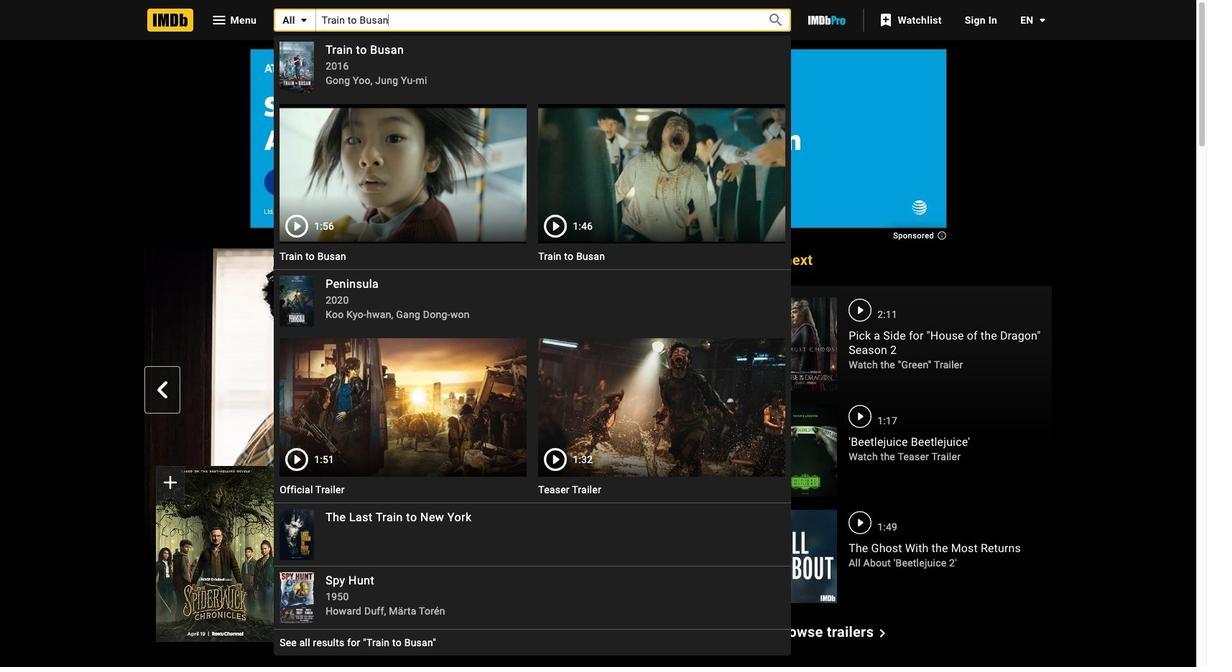 Task type: vqa. For each thing, say whether or not it's contained in the screenshot.
2nd RATING from right
no



Task type: describe. For each thing, give the bounding box(es) containing it.
2 arrow drop down image from the left
[[1034, 12, 1051, 29]]

submit search image
[[768, 12, 785, 29]]

all about beetlejuice 2 image
[[774, 510, 838, 604]]

peninsula image
[[280, 276, 314, 327]]

watchlist image
[[878, 12, 895, 29]]

spy hunt image
[[280, 573, 314, 624]]

chevron right inline image
[[728, 382, 745, 399]]

chevron right image
[[874, 625, 892, 642]]



Task type: locate. For each thing, give the bounding box(es) containing it.
option
[[274, 630, 792, 657]]

teaser trailer image
[[539, 338, 786, 478]]

the last train to new york image
[[280, 510, 314, 561]]

1 arrow drop down image from the left
[[295, 12, 313, 29]]

chevron left inline image
[[153, 382, 171, 399]]

beetlejuice beetlejuice image
[[774, 404, 838, 498]]

the spiderwick chronicles image
[[144, 249, 755, 592], [156, 467, 274, 642], [156, 467, 274, 642]]

menu image
[[210, 12, 228, 29]]

official trailer image
[[280, 338, 527, 478]]

"the spiderwick chronicles" element
[[144, 249, 755, 642]]

train to busan image
[[280, 42, 314, 93], [280, 104, 527, 244], [539, 104, 786, 244]]

None search field
[[274, 9, 792, 657]]

list box
[[274, 36, 792, 657]]

house of the dragon image
[[774, 298, 838, 391]]

group
[[280, 104, 527, 244], [539, 104, 786, 244], [144, 249, 755, 642], [280, 338, 527, 478], [539, 338, 786, 478], [156, 467, 274, 642]]

Search IMDb text field
[[316, 9, 752, 31]]

home image
[[147, 9, 193, 32]]

None field
[[274, 9, 792, 657]]

0 horizontal spatial arrow drop down image
[[295, 12, 313, 29]]

arrow drop down image
[[295, 12, 313, 29], [1034, 12, 1051, 29]]

1 horizontal spatial arrow drop down image
[[1034, 12, 1051, 29]]



